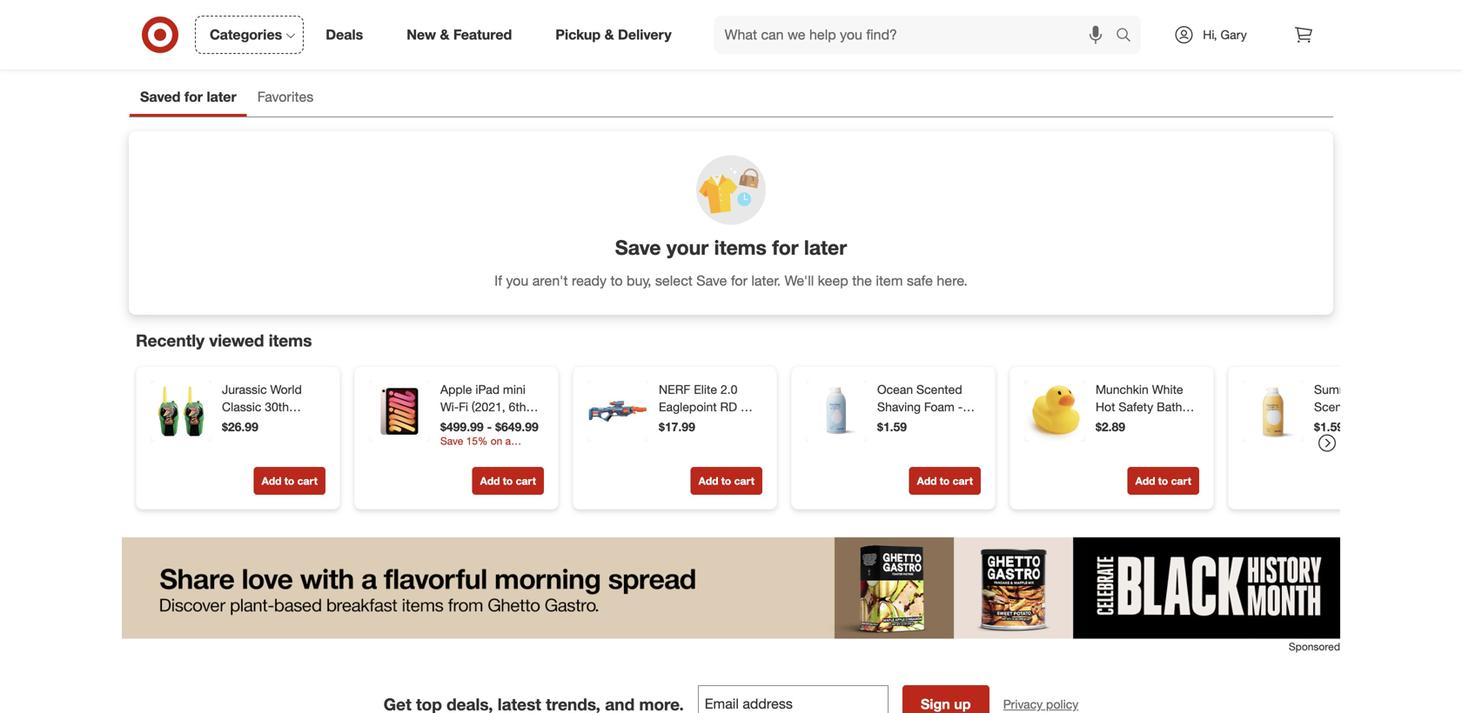 Task type: locate. For each thing, give the bounding box(es) containing it.
2 add to cart from the left
[[917, 475, 973, 488]]

1 horizontal spatial foam
[[1315, 417, 1345, 432]]

add to cart button for 6th
[[472, 468, 544, 495]]

pickup
[[556, 26, 601, 43]]

for right saved
[[184, 88, 203, 105]]

later.
[[752, 272, 781, 289]]

5 cart from the left
[[1172, 475, 1192, 488]]

1 horizontal spatial later
[[804, 236, 847, 260]]

add down ocean scented shaving foam - 10oz - smartly™
[[917, 475, 937, 488]]

1 horizontal spatial smartly™
[[1315, 435, 1364, 450]]

add to cart button down "ocean scented shaving foam - 10oz - smartly™" link
[[910, 468, 981, 495]]

buy,
[[627, 272, 652, 289]]

if
[[495, 272, 502, 289]]

recently viewed items
[[136, 331, 312, 351]]

1 vertical spatial scented
[[1315, 400, 1361, 415]]

save your items for later
[[615, 236, 847, 260]]

add to cart button for blaster
[[691, 468, 763, 495]]

4 cart from the left
[[953, 475, 973, 488]]

3 add to cart from the left
[[1136, 475, 1192, 488]]

to inside $26.99 add to cart
[[284, 475, 295, 488]]

1 horizontal spatial items
[[714, 236, 767, 260]]

cart down $649.99
[[516, 475, 536, 488]]

for left later.
[[731, 272, 748, 289]]

nerf elite 2.0 eaglepoint rd 8 blaster image
[[588, 381, 649, 442], [588, 381, 649, 442]]

nerf
[[659, 382, 691, 398]]

1 vertical spatial items
[[269, 331, 312, 351]]

& for new
[[440, 26, 450, 43]]

elite
[[694, 382, 717, 398]]

1 vertical spatial for
[[772, 236, 799, 260]]

$2.89
[[1096, 420, 1126, 435]]

white
[[1152, 382, 1184, 398]]

1 horizontal spatial 10oz
[[1357, 417, 1383, 432]]

shaving inside summertime scented shaving foam - 10oz - smartly™
[[1364, 400, 1407, 415]]

add to cart button
[[254, 468, 326, 495], [472, 468, 544, 495], [691, 468, 763, 495], [910, 468, 981, 495], [1128, 468, 1200, 495]]

0 horizontal spatial items
[[269, 331, 312, 351]]

2 & from the left
[[605, 26, 614, 43]]

10oz down ocean
[[878, 417, 904, 432]]

What can we help you find? suggestions appear below search field
[[715, 16, 1121, 54]]

to down the 'talkies'
[[284, 475, 295, 488]]

cart down bath
[[1172, 475, 1192, 488]]

for
[[184, 88, 203, 105], [772, 236, 799, 260], [731, 272, 748, 289]]

privacy policy link
[[1004, 697, 1079, 714]]

1 horizontal spatial shaving
[[1364, 400, 1407, 415]]

items for your
[[714, 236, 767, 260]]

ducky
[[1096, 417, 1130, 432]]

3 cart from the left
[[734, 475, 755, 488]]

10oz inside ocean scented shaving foam - 10oz - smartly™
[[878, 417, 904, 432]]

2 10oz from the left
[[1357, 417, 1383, 432]]

1 cart from the left
[[297, 475, 318, 488]]

scented inside summertime scented shaving foam - 10oz - smartly™
[[1315, 400, 1361, 415]]

1 add to cart button from the left
[[254, 468, 326, 495]]

add to cart button down bath
[[1128, 468, 1200, 495]]

later
[[207, 88, 237, 105], [804, 236, 847, 260]]

favorites link
[[247, 80, 324, 117]]

0 horizontal spatial scented
[[917, 382, 963, 398]]

1 horizontal spatial &
[[605, 26, 614, 43]]

apple ipad mini wi-fi (2021, 6th generation) link
[[441, 381, 541, 432]]

ocean scented shaving foam - 10oz - smartly™ link
[[878, 381, 978, 432]]

add to cart down bath
[[1136, 475, 1192, 488]]

hi, gary
[[1203, 27, 1247, 42]]

scented inside ocean scented shaving foam - 10oz - smartly™
[[917, 382, 963, 398]]

1 horizontal spatial scented
[[1315, 400, 1361, 415]]

shaving down ocean
[[878, 400, 921, 415]]

add to cart button for talkies
[[254, 468, 326, 495]]

generation)
[[441, 417, 504, 432]]

munchkin white hot safety bath ducky link
[[1096, 381, 1196, 432]]

add to cart
[[480, 475, 536, 488], [917, 475, 973, 488], [1136, 475, 1192, 488]]

add down the 'talkies'
[[262, 475, 282, 488]]

1 horizontal spatial add to cart
[[917, 475, 973, 488]]

foam inside summertime scented shaving foam - 10oz - smartly™
[[1315, 417, 1345, 432]]

later right saved
[[207, 88, 237, 105]]

0 vertical spatial scented
[[917, 382, 963, 398]]

cart down 8
[[734, 475, 755, 488]]

2 shaving from the left
[[1364, 400, 1407, 415]]

for up we'll
[[772, 236, 799, 260]]

shaving for ocean
[[878, 400, 921, 415]]

1 horizontal spatial $1.59
[[1315, 420, 1344, 435]]

smartly™ inside ocean scented shaving foam - 10oz - smartly™
[[915, 417, 964, 432]]

add to cart down "ocean scented shaving foam - 10oz - smartly™" link
[[917, 475, 973, 488]]

munchkin white hot safety bath ducky image
[[1025, 381, 1086, 442], [1025, 381, 1086, 442]]

keep
[[818, 272, 849, 289]]

ocean scented shaving foam - 10oz - smartly™ image
[[806, 381, 867, 442], [806, 381, 867, 442]]

save right select
[[697, 272, 727, 289]]

items for viewed
[[269, 331, 312, 351]]

smartly™ inside summertime scented shaving foam - 10oz - smartly™
[[1315, 435, 1364, 450]]

sign up
[[921, 697, 971, 714]]

add to cart button down $17.99
[[691, 468, 763, 495]]

1 horizontal spatial save
[[697, 272, 727, 289]]

2 add from the left
[[480, 475, 500, 488]]

later up keep
[[804, 236, 847, 260]]

search
[[1108, 28, 1150, 45]]

1 10oz from the left
[[878, 417, 904, 432]]

0 vertical spatial for
[[184, 88, 203, 105]]

0 vertical spatial items
[[714, 236, 767, 260]]

cart down "ocean scented shaving foam - 10oz - smartly™" link
[[953, 475, 973, 488]]

items
[[714, 236, 767, 260], [269, 331, 312, 351]]

$1.59 down summertime
[[1315, 420, 1344, 435]]

shaving inside ocean scented shaving foam - 10oz - smartly™
[[878, 400, 921, 415]]

search button
[[1108, 16, 1150, 57]]

apple ipad mini wi-fi (2021, 6th generation) image
[[369, 381, 430, 442], [369, 381, 430, 442]]

shaving
[[878, 400, 921, 415], [1364, 400, 1407, 415]]

add down $499.99 - $649.99
[[480, 475, 500, 488]]

jurassic world classic 30th anniversary walkie talkies image
[[151, 381, 212, 442], [151, 381, 212, 442]]

4 add from the left
[[917, 475, 937, 488]]

$1.59 down ocean
[[878, 420, 907, 435]]

cart for munchkin white hot safety bath ducky
[[1172, 475, 1192, 488]]

2 vertical spatial for
[[731, 272, 748, 289]]

1 $1.59 from the left
[[878, 420, 907, 435]]

1 shaving from the left
[[878, 400, 921, 415]]

$499.99
[[441, 420, 484, 435]]

None text field
[[698, 686, 889, 714]]

summertime scented shaving foam - 10oz - smartly™ image
[[1243, 381, 1304, 442], [1243, 381, 1304, 442]]

add to cart down $649.99
[[480, 475, 536, 488]]

scented
[[917, 382, 963, 398], [1315, 400, 1361, 415]]

add to cart button down the 'talkies'
[[254, 468, 326, 495]]

jurassic world classic 30th anniversary walkie talkies
[[222, 382, 302, 450]]

to
[[611, 272, 623, 289], [284, 475, 295, 488], [503, 475, 513, 488], [722, 475, 732, 488], [940, 475, 950, 488], [1159, 475, 1169, 488]]

cart
[[297, 475, 318, 488], [516, 475, 536, 488], [734, 475, 755, 488], [953, 475, 973, 488], [1172, 475, 1192, 488]]

1 vertical spatial foam
[[1315, 417, 1345, 432]]

10oz for summertime
[[1357, 417, 1383, 432]]

3 add to cart button from the left
[[691, 468, 763, 495]]

blaster
[[659, 417, 697, 432]]

$1.59
[[878, 420, 907, 435], [1315, 420, 1344, 435]]

-
[[958, 400, 963, 415], [907, 417, 912, 432], [1348, 417, 1353, 432], [1386, 417, 1391, 432], [487, 420, 492, 435]]

scented for ocean
[[917, 382, 963, 398]]

2 horizontal spatial add to cart
[[1136, 475, 1192, 488]]

30th
[[265, 400, 289, 415]]

&
[[440, 26, 450, 43], [605, 26, 614, 43]]

summertime
[[1315, 382, 1385, 398]]

aren't
[[533, 272, 568, 289]]

wi-
[[441, 400, 459, 415]]

10oz inside summertime scented shaving foam - 10oz - smartly™
[[1357, 417, 1383, 432]]

cart down jurassic world classic 30th anniversary walkie talkies link at the left of the page
[[297, 475, 318, 488]]

smartly™ for ocean scented shaving foam - 10oz - smartly™
[[915, 417, 964, 432]]

anniversary
[[222, 417, 286, 432]]

smartly™ for summertime scented shaving foam - 10oz - smartly™
[[1315, 435, 1364, 450]]

$1.59 for summertime scented shaving foam - 10oz - smartly™
[[1315, 420, 1344, 435]]

2 add to cart button from the left
[[472, 468, 544, 495]]

2 cart from the left
[[516, 475, 536, 488]]

foam for summertime
[[1315, 417, 1345, 432]]

save
[[615, 236, 661, 260], [697, 272, 727, 289]]

1 vertical spatial save
[[697, 272, 727, 289]]

1 vertical spatial smartly™
[[1315, 435, 1364, 450]]

privacy policy
[[1004, 698, 1079, 713]]

cart for ocean scented shaving foam - 10oz - smartly™
[[953, 475, 973, 488]]

bath
[[1157, 400, 1183, 415]]

0 horizontal spatial add to cart
[[480, 475, 536, 488]]

10oz
[[878, 417, 904, 432], [1357, 417, 1383, 432]]

scented right ocean
[[917, 382, 963, 398]]

add down nerf elite 2.0 eaglepoint rd 8 blaster
[[699, 475, 719, 488]]

0 vertical spatial later
[[207, 88, 237, 105]]

your
[[667, 236, 709, 260]]

5 add from the left
[[1136, 475, 1156, 488]]

add
[[262, 475, 282, 488], [480, 475, 500, 488], [699, 475, 719, 488], [917, 475, 937, 488], [1136, 475, 1156, 488]]

6th
[[509, 400, 526, 415]]

to down rd
[[722, 475, 732, 488]]

items up world
[[269, 331, 312, 351]]

smartly™
[[915, 417, 964, 432], [1315, 435, 1364, 450]]

4 add to cart button from the left
[[910, 468, 981, 495]]

0 horizontal spatial shaving
[[878, 400, 921, 415]]

add to cart for smartly™
[[917, 475, 973, 488]]

3 add from the left
[[699, 475, 719, 488]]

pickup & delivery link
[[541, 16, 694, 54]]

1 add to cart from the left
[[480, 475, 536, 488]]

foam inside ocean scented shaving foam - 10oz - smartly™
[[925, 400, 955, 415]]

2 $1.59 from the left
[[1315, 420, 1344, 435]]

0 horizontal spatial foam
[[925, 400, 955, 415]]

1 add from the left
[[262, 475, 282, 488]]

ready
[[572, 272, 607, 289]]

& right pickup
[[605, 26, 614, 43]]

& right new
[[440, 26, 450, 43]]

delivery
[[618, 26, 672, 43]]

add to cart button down $649.99
[[472, 468, 544, 495]]

save up "buy,"
[[615, 236, 661, 260]]

scented down summertime
[[1315, 400, 1361, 415]]

shaving down summertime
[[1364, 400, 1407, 415]]

10oz down summertime
[[1357, 417, 1383, 432]]

items up if you aren't ready to buy, select save for later. we'll keep the item safe here.
[[714, 236, 767, 260]]

0 vertical spatial foam
[[925, 400, 955, 415]]

saved
[[140, 88, 181, 105]]

0 horizontal spatial 10oz
[[878, 417, 904, 432]]

1 & from the left
[[440, 26, 450, 43]]

foam for ocean
[[925, 400, 955, 415]]

talkies
[[261, 435, 297, 450]]

0 horizontal spatial smartly™
[[915, 417, 964, 432]]

0 horizontal spatial &
[[440, 26, 450, 43]]

0 vertical spatial save
[[615, 236, 661, 260]]

2.0
[[721, 382, 738, 398]]

add down munchkin white hot safety bath ducky
[[1136, 475, 1156, 488]]

foam
[[925, 400, 955, 415], [1315, 417, 1345, 432]]

mini
[[503, 382, 526, 398]]

0 vertical spatial smartly™
[[915, 417, 964, 432]]

0 horizontal spatial $1.59
[[878, 420, 907, 435]]



Task type: describe. For each thing, give the bounding box(es) containing it.
privacy
[[1004, 698, 1043, 713]]

categories link
[[195, 16, 304, 54]]

gary
[[1221, 27, 1247, 42]]

ocean scented shaving foam - 10oz - smartly™
[[878, 382, 964, 432]]

$17.99 add to cart
[[659, 420, 755, 488]]

munchkin white hot safety bath ducky
[[1096, 382, 1184, 432]]

apple ipad mini wi-fi (2021, 6th generation)
[[441, 382, 526, 432]]

fi
[[459, 400, 468, 415]]

to down bath
[[1159, 475, 1169, 488]]

categories
[[210, 26, 282, 43]]

select
[[656, 272, 693, 289]]

to down $649.99
[[503, 475, 513, 488]]

1 horizontal spatial for
[[731, 272, 748, 289]]

we'll
[[785, 272, 814, 289]]

you
[[506, 272, 529, 289]]

new
[[407, 26, 436, 43]]

rd
[[721, 400, 737, 415]]

add inside $26.99 add to cart
[[262, 475, 282, 488]]

cart inside $26.99 add to cart
[[297, 475, 318, 488]]

sign
[[921, 697, 951, 714]]

to inside "$17.99 add to cart"
[[722, 475, 732, 488]]

safe
[[907, 272, 933, 289]]

5 add to cart button from the left
[[1128, 468, 1200, 495]]

policy
[[1047, 698, 1079, 713]]

to down "ocean scented shaving foam - 10oz - smartly™" link
[[940, 475, 950, 488]]

cart inside "$17.99 add to cart"
[[734, 475, 755, 488]]

ocean
[[878, 382, 913, 398]]

$1.59 for ocean scented shaving foam - 10oz - smartly™
[[878, 420, 907, 435]]

1 vertical spatial later
[[804, 236, 847, 260]]

add to cart for generation)
[[480, 475, 536, 488]]

add inside "$17.99 add to cart"
[[699, 475, 719, 488]]

deals link
[[311, 16, 385, 54]]

up
[[954, 697, 971, 714]]

10oz for ocean
[[878, 417, 904, 432]]

0 horizontal spatial for
[[184, 88, 203, 105]]

nerf elite 2.0 eaglepoint rd 8 blaster link
[[659, 381, 759, 432]]

viewed
[[209, 331, 264, 351]]

$17.99
[[659, 420, 696, 435]]

summertime scented shaving foam - 10oz - smartly™ link
[[1315, 381, 1415, 450]]

world
[[270, 382, 302, 398]]

jurassic
[[222, 382, 267, 398]]

pickup & delivery
[[556, 26, 672, 43]]

sign up button
[[903, 686, 990, 714]]

& for pickup
[[605, 26, 614, 43]]

add for munchkin white hot safety bath ducky
[[1136, 475, 1156, 488]]

jurassic world classic 30th anniversary walkie talkies link
[[222, 381, 322, 450]]

8
[[741, 400, 748, 415]]

0 horizontal spatial save
[[615, 236, 661, 260]]

shaving for summertime
[[1364, 400, 1407, 415]]

$26.99
[[222, 420, 258, 435]]

hi,
[[1203, 27, 1218, 42]]

advertisement element
[[122, 538, 1341, 640]]

0 horizontal spatial later
[[207, 88, 237, 105]]

summertime scented shaving foam - 10oz - smartly™
[[1315, 382, 1407, 450]]

$499.99 - $649.99
[[441, 420, 539, 435]]

ipad
[[476, 382, 500, 398]]

here.
[[937, 272, 968, 289]]

$649.99
[[496, 420, 539, 435]]

the
[[853, 272, 872, 289]]

new & featured
[[407, 26, 512, 43]]

sponsored
[[1289, 641, 1341, 654]]

if you aren't ready to buy, select save for later. we'll keep the item safe here.
[[495, 272, 968, 289]]

scented for summertime
[[1315, 400, 1361, 415]]

add to cart button for -
[[910, 468, 981, 495]]

empty cart bullseye image
[[600, 0, 862, 49]]

recently
[[136, 331, 205, 351]]

add for ocean scented shaving foam - 10oz - smartly™
[[917, 475, 937, 488]]

item
[[876, 272, 903, 289]]

safety
[[1119, 400, 1154, 415]]

deals
[[326, 26, 363, 43]]

classic
[[222, 400, 261, 415]]

favorites
[[257, 88, 314, 105]]

cart for apple ipad mini wi-fi (2021, 6th generation)
[[516, 475, 536, 488]]

$26.99 add to cart
[[222, 420, 318, 488]]

featured
[[453, 26, 512, 43]]

saved for later
[[140, 88, 237, 105]]

new & featured link
[[392, 16, 534, 54]]

munchkin
[[1096, 382, 1149, 398]]

2 horizontal spatial for
[[772, 236, 799, 260]]

saved for later link
[[130, 80, 247, 117]]

(2021,
[[472, 400, 506, 415]]

to left "buy,"
[[611, 272, 623, 289]]

walkie
[[222, 435, 257, 450]]

apple
[[441, 382, 472, 398]]

hot
[[1096, 400, 1116, 415]]

add for apple ipad mini wi-fi (2021, 6th generation)
[[480, 475, 500, 488]]

nerf elite 2.0 eaglepoint rd 8 blaster
[[659, 382, 748, 432]]

eaglepoint
[[659, 400, 717, 415]]



Task type: vqa. For each thing, say whether or not it's contained in the screenshot.
Free inside the Free shipping * * Exclusions Apply. Not available at Hollywood Galaxy Check nearby stores
no



